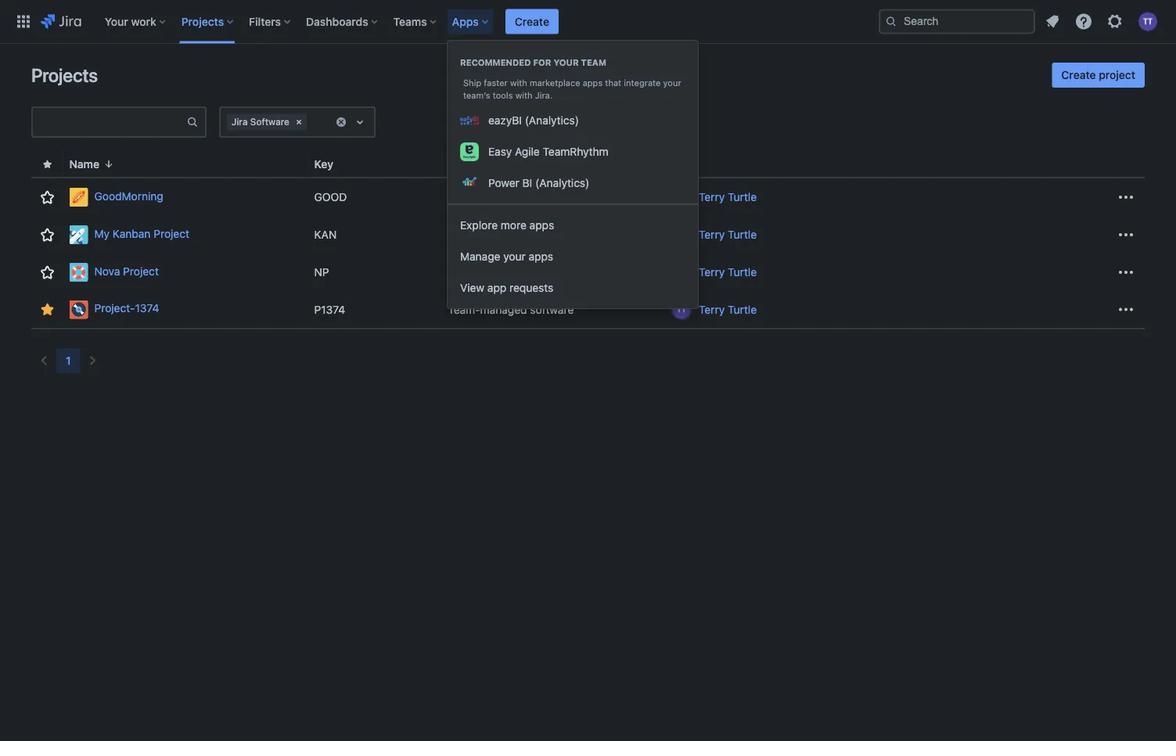 Task type: vqa. For each thing, say whether or not it's contained in the screenshot.
Eggs
no



Task type: describe. For each thing, give the bounding box(es) containing it.
team- for kan
[[448, 228, 480, 241]]

jira software
[[232, 116, 289, 127]]

turtle for good
[[728, 191, 757, 203]]

apps for explore more apps
[[530, 219, 554, 232]]

bi
[[523, 176, 532, 189]]

jira.
[[535, 90, 553, 101]]

view
[[460, 281, 485, 294]]

filters button
[[244, 9, 297, 34]]

team's
[[463, 90, 490, 101]]

team-managed software for kan
[[448, 228, 574, 241]]

kan
[[314, 228, 337, 241]]

power bi (analytics)
[[488, 176, 590, 189]]

star nova project image
[[38, 263, 57, 282]]

agile
[[515, 145, 540, 158]]

your inside ship faster with marketplace apps that integrate your team's tools with jira.
[[663, 78, 681, 88]]

explore
[[460, 219, 498, 232]]

terry turtle for kan
[[699, 228, 757, 241]]

create project button
[[1052, 63, 1145, 88]]

apps button
[[447, 9, 495, 34]]

your profile and settings image
[[1139, 12, 1158, 31]]

star goodmorning image
[[38, 188, 57, 207]]

appswitcher icon image
[[14, 12, 33, 31]]

easy
[[488, 145, 512, 158]]

software for p1374
[[530, 303, 574, 316]]

create for create
[[515, 15, 549, 28]]

dashboards
[[306, 15, 368, 28]]

terry for good
[[699, 191, 725, 203]]

terry for kan
[[699, 228, 725, 241]]

apps inside ship faster with marketplace apps that integrate your team's tools with jira.
[[583, 78, 603, 88]]

project-
[[94, 302, 135, 315]]

help image
[[1075, 12, 1093, 31]]

software for kan
[[530, 228, 574, 241]]

terry turtle link for kan
[[699, 227, 757, 243]]

np
[[314, 266, 329, 279]]

teams
[[393, 15, 427, 28]]

team
[[581, 58, 606, 68]]

more image
[[1117, 300, 1136, 319]]

recommended
[[460, 58, 531, 68]]

type
[[448, 158, 473, 171]]

manage your apps
[[460, 250, 553, 263]]

p1374
[[314, 303, 345, 316]]

team-managed software for good
[[448, 191, 574, 203]]

tools
[[493, 90, 513, 101]]

projects inside 'dropdown button'
[[181, 15, 224, 28]]

easyagile logo image
[[460, 142, 479, 161]]

marketplace
[[530, 78, 580, 88]]

power bi (analytics) link
[[448, 167, 698, 199]]

team- for p1374
[[448, 303, 480, 316]]

view app requests
[[460, 281, 554, 294]]

create for create project
[[1062, 68, 1096, 81]]

search image
[[885, 15, 898, 28]]

clear image
[[293, 116, 305, 128]]

jira
[[232, 116, 248, 127]]

explore more apps
[[460, 219, 554, 232]]

terry turtle for good
[[699, 191, 757, 203]]

managed for p1374
[[480, 303, 527, 316]]

next image
[[83, 351, 102, 370]]

software
[[250, 116, 289, 127]]

settings image
[[1106, 12, 1125, 31]]

ship
[[463, 78, 481, 88]]

managed for good
[[480, 191, 527, 203]]

project-1374
[[94, 302, 159, 315]]

my kanban project link
[[69, 225, 302, 244]]

nova project link
[[69, 263, 302, 282]]

for
[[533, 58, 551, 68]]

key button
[[308, 156, 352, 173]]

requests
[[510, 281, 554, 294]]

name
[[69, 158, 99, 171]]

1374
[[135, 302, 159, 315]]

managed for kan
[[480, 228, 527, 241]]

star project-1374 image
[[38, 300, 57, 319]]

power
[[488, 176, 520, 189]]

manage
[[460, 250, 500, 263]]

kanban
[[113, 227, 151, 240]]

team- for good
[[448, 191, 480, 203]]

filters
[[249, 15, 281, 28]]

group containing eazybi (analytics)
[[448, 41, 698, 203]]

manage your apps link
[[448, 241, 698, 272]]

star my kanban project image
[[38, 225, 57, 244]]

1 vertical spatial (analytics)
[[535, 176, 590, 189]]

teams button
[[389, 9, 443, 34]]

eazybi logo image
[[460, 111, 479, 130]]

integrate
[[624, 78, 661, 88]]

team-managed software for p1374
[[448, 303, 574, 316]]

1 button
[[56, 348, 80, 373]]



Task type: locate. For each thing, give the bounding box(es) containing it.
2 terry turtle link from the top
[[699, 227, 757, 243]]

4 managed from the top
[[480, 303, 527, 316]]

work
[[131, 15, 156, 28]]

2 vertical spatial apps
[[529, 250, 553, 263]]

managed for np
[[480, 266, 527, 279]]

1 more image from the top
[[1117, 188, 1136, 207]]

3 team-managed software from the top
[[448, 266, 574, 279]]

apps
[[452, 15, 479, 28]]

2 vertical spatial more image
[[1117, 263, 1136, 282]]

project right nova
[[123, 265, 159, 278]]

eazybi
[[488, 114, 522, 127]]

your work button
[[100, 9, 172, 34]]

your right integrate
[[663, 78, 681, 88]]

software up requests
[[530, 266, 574, 279]]

recommended for your team
[[460, 58, 606, 68]]

project inside my kanban project link
[[154, 227, 189, 240]]

projects right the work
[[181, 15, 224, 28]]

2 managed from the top
[[480, 228, 527, 241]]

terry turtle link
[[699, 189, 757, 205], [699, 227, 757, 243], [699, 265, 757, 280], [699, 302, 757, 317]]

turtle for np
[[728, 266, 757, 279]]

None text field
[[310, 114, 313, 130]]

name button
[[63, 156, 121, 173]]

my kanban project
[[94, 227, 189, 240]]

project inside nova project 'link'
[[123, 265, 159, 278]]

create left the project
[[1062, 68, 1096, 81]]

more image for np
[[1117, 263, 1136, 282]]

1 terry turtle link from the top
[[699, 189, 757, 205]]

1 horizontal spatial create
[[1062, 68, 1096, 81]]

apps right more
[[530, 219, 554, 232]]

None text field
[[33, 111, 186, 133]]

apps
[[583, 78, 603, 88], [530, 219, 554, 232], [529, 250, 553, 263]]

0 vertical spatial apps
[[583, 78, 603, 88]]

1 horizontal spatial projects
[[181, 15, 224, 28]]

software for good
[[530, 191, 574, 203]]

1 vertical spatial projects
[[31, 64, 98, 86]]

2 more image from the top
[[1117, 225, 1136, 244]]

team- down view at the left of page
[[448, 303, 480, 316]]

nova project
[[94, 265, 159, 278]]

0 horizontal spatial create
[[515, 15, 549, 28]]

3 team- from the top
[[448, 266, 480, 279]]

your
[[105, 15, 128, 28]]

primary element
[[9, 0, 879, 43]]

your up marketplace
[[554, 58, 579, 68]]

1 terry from the top
[[699, 191, 725, 203]]

projects button
[[177, 9, 240, 34]]

software right more
[[530, 228, 574, 241]]

view app requests link
[[448, 272, 698, 304]]

faster
[[484, 78, 508, 88]]

0 vertical spatial projects
[[181, 15, 224, 28]]

1 team-managed software from the top
[[448, 191, 574, 203]]

2 terry turtle from the top
[[699, 228, 757, 241]]

2 terry from the top
[[699, 228, 725, 241]]

2 software from the top
[[530, 228, 574, 241]]

software down requests
[[530, 303, 574, 316]]

projects
[[181, 15, 224, 28], [31, 64, 98, 86]]

managed
[[480, 191, 527, 203], [480, 228, 527, 241], [480, 266, 527, 279], [480, 303, 527, 316]]

your inside manage your apps link
[[503, 250, 526, 263]]

nova
[[94, 265, 120, 278]]

4 terry turtle from the top
[[699, 303, 757, 316]]

with left jira.
[[515, 90, 533, 101]]

powerbi logo image
[[460, 174, 479, 193]]

managed down view app requests
[[480, 303, 527, 316]]

(analytics) down jira.
[[525, 114, 579, 127]]

your
[[554, 58, 579, 68], [663, 78, 681, 88], [503, 250, 526, 263]]

turtle
[[728, 191, 757, 203], [728, 228, 757, 241], [728, 266, 757, 279], [728, 303, 757, 316]]

open image
[[351, 113, 369, 131]]

your down more
[[503, 250, 526, 263]]

team-managed software up manage your apps
[[448, 228, 574, 241]]

project
[[1099, 68, 1136, 81]]

1 vertical spatial create
[[1062, 68, 1096, 81]]

1 vertical spatial apps
[[530, 219, 554, 232]]

eazybi (analytics)
[[488, 114, 579, 127]]

3 more image from the top
[[1117, 263, 1136, 282]]

terry turtle for np
[[699, 266, 757, 279]]

(analytics)
[[525, 114, 579, 127], [535, 176, 590, 189]]

0 horizontal spatial your
[[503, 250, 526, 263]]

team-managed software down view app requests
[[448, 303, 574, 316]]

team-
[[448, 191, 480, 203], [448, 228, 480, 241], [448, 266, 480, 279], [448, 303, 480, 316]]

4 team-managed software from the top
[[448, 303, 574, 316]]

terry for np
[[699, 266, 725, 279]]

project down goodmorning link
[[154, 227, 189, 240]]

project-1374 link
[[69, 300, 302, 319]]

3 terry turtle from the top
[[699, 266, 757, 279]]

0 vertical spatial with
[[510, 78, 527, 88]]

more image for kan
[[1117, 225, 1136, 244]]

0 horizontal spatial projects
[[31, 64, 98, 86]]

banner containing your work
[[0, 0, 1176, 44]]

software for np
[[530, 266, 574, 279]]

create
[[515, 15, 549, 28], [1062, 68, 1096, 81]]

4 terry from the top
[[699, 303, 725, 316]]

team-managed software up view app requests
[[448, 266, 574, 279]]

1 managed from the top
[[480, 191, 527, 203]]

0 vertical spatial create
[[515, 15, 549, 28]]

1 horizontal spatial your
[[554, 58, 579, 68]]

more
[[501, 219, 527, 232]]

3 terry from the top
[[699, 266, 725, 279]]

3 software from the top
[[530, 266, 574, 279]]

managed up manage your apps
[[480, 228, 527, 241]]

0 vertical spatial more image
[[1117, 188, 1136, 207]]

1 vertical spatial your
[[663, 78, 681, 88]]

team-managed software down the power
[[448, 191, 574, 203]]

more image
[[1117, 188, 1136, 207], [1117, 225, 1136, 244], [1117, 263, 1136, 282]]

team- up explore
[[448, 191, 480, 203]]

team- up manage
[[448, 228, 480, 241]]

banner
[[0, 0, 1176, 44]]

4 terry turtle link from the top
[[699, 302, 757, 317]]

2 team-managed software from the top
[[448, 228, 574, 241]]

previous image
[[34, 351, 53, 370]]

team- for np
[[448, 266, 480, 279]]

goodmorning
[[94, 190, 163, 202]]

ship faster with marketplace apps that integrate your team's tools with jira.
[[463, 78, 681, 101]]

0 vertical spatial your
[[554, 58, 579, 68]]

my
[[94, 227, 110, 240]]

4 software from the top
[[530, 303, 574, 316]]

0 vertical spatial (analytics)
[[525, 114, 579, 127]]

terry turtle link for good
[[699, 189, 757, 205]]

software down power bi (analytics)
[[530, 191, 574, 203]]

terry turtle link for np
[[699, 265, 757, 280]]

team-managed software
[[448, 191, 574, 203], [448, 228, 574, 241], [448, 266, 574, 279], [448, 303, 574, 316]]

jira image
[[41, 12, 81, 31], [41, 12, 81, 31]]

3 terry turtle link from the top
[[699, 265, 757, 280]]

1 vertical spatial more image
[[1117, 225, 1136, 244]]

explore more apps link
[[448, 210, 698, 241]]

goodmorning link
[[69, 188, 302, 207]]

(analytics) down easy agile teamrhythm link
[[535, 176, 590, 189]]

2 turtle from the top
[[728, 228, 757, 241]]

1 turtle from the top
[[728, 191, 757, 203]]

2 team- from the top
[[448, 228, 480, 241]]

dashboards button
[[301, 9, 384, 34]]

with up tools
[[510, 78, 527, 88]]

3 managed from the top
[[480, 266, 527, 279]]

2 vertical spatial your
[[503, 250, 526, 263]]

teamrhythm
[[543, 145, 609, 158]]

easy agile teamrhythm link
[[448, 136, 698, 167]]

1 software from the top
[[530, 191, 574, 203]]

1
[[66, 354, 71, 367]]

managed down manage your apps
[[480, 266, 527, 279]]

1 terry turtle from the top
[[699, 191, 757, 203]]

easy agile teamrhythm
[[488, 145, 609, 158]]

app
[[488, 281, 507, 294]]

0 vertical spatial project
[[154, 227, 189, 240]]

terry turtle
[[699, 191, 757, 203], [699, 228, 757, 241], [699, 266, 757, 279], [699, 303, 757, 316]]

1 vertical spatial with
[[515, 90, 533, 101]]

notifications image
[[1043, 12, 1062, 31]]

projects down the appswitcher icon
[[31, 64, 98, 86]]

terry
[[699, 191, 725, 203], [699, 228, 725, 241], [699, 266, 725, 279], [699, 303, 725, 316]]

team- up view at the left of page
[[448, 266, 480, 279]]

project
[[154, 227, 189, 240], [123, 265, 159, 278]]

apps down team at top
[[583, 78, 603, 88]]

managed down the power
[[480, 191, 527, 203]]

3 turtle from the top
[[728, 266, 757, 279]]

1 team- from the top
[[448, 191, 480, 203]]

key
[[314, 158, 333, 171]]

good
[[314, 191, 347, 203]]

apps up requests
[[529, 250, 553, 263]]

software
[[530, 191, 574, 203], [530, 228, 574, 241], [530, 266, 574, 279], [530, 303, 574, 316]]

4 team- from the top
[[448, 303, 480, 316]]

team-managed software for np
[[448, 266, 574, 279]]

with
[[510, 78, 527, 88], [515, 90, 533, 101]]

that
[[605, 78, 622, 88]]

your work
[[105, 15, 156, 28]]

2 horizontal spatial your
[[663, 78, 681, 88]]

4 turtle from the top
[[728, 303, 757, 316]]

eazybi (analytics) link
[[448, 105, 698, 136]]

create project
[[1062, 68, 1136, 81]]

turtle for kan
[[728, 228, 757, 241]]

create up recommended for your team
[[515, 15, 549, 28]]

Search field
[[879, 9, 1035, 34]]

apps for manage your apps
[[529, 250, 553, 263]]

1 vertical spatial project
[[123, 265, 159, 278]]

group
[[448, 41, 698, 203]]

create button
[[505, 9, 559, 34]]

create inside the primary element
[[515, 15, 549, 28]]

clear image
[[335, 116, 347, 128]]



